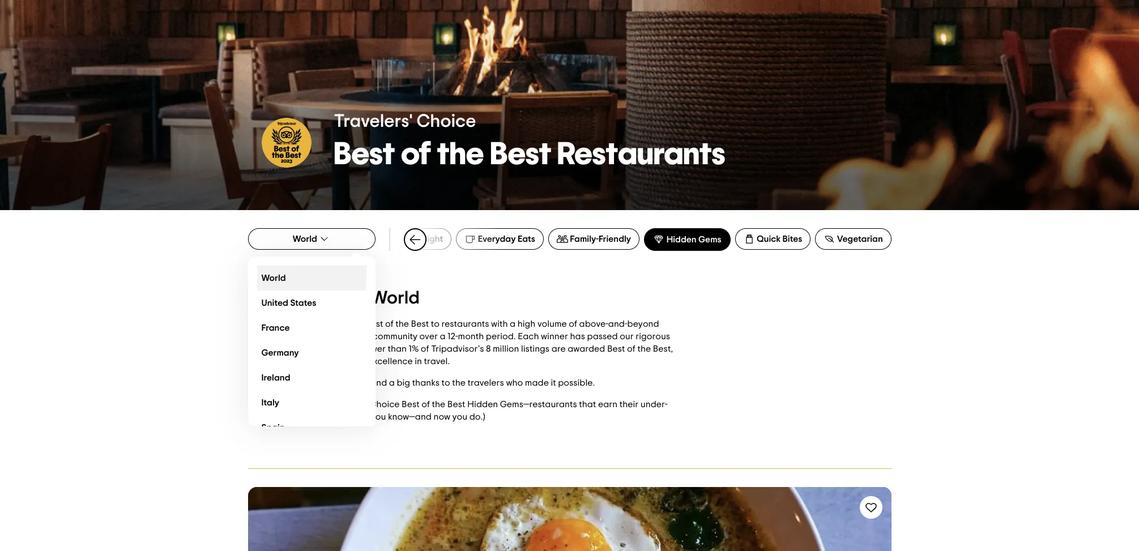 Task type: vqa. For each thing, say whether or not it's contained in the screenshot.
Hidden Gems Gems
yes



Task type: describe. For each thing, give the bounding box(es) containing it.
it
[[551, 379, 556, 388]]

germany
[[262, 348, 299, 357]]

hidden gems
[[667, 235, 722, 244]]

family-friendly
[[570, 235, 631, 244]]

save to a trip image
[[865, 501, 878, 515]]

each
[[518, 332, 539, 341]]

list box containing world
[[248, 257, 375, 440]]

family-friendly button
[[549, 228, 640, 250]]

2023
[[306, 400, 326, 409]]

1 you from the left
[[329, 413, 344, 422]]

rigorous
[[636, 332, 670, 341]]

possible.
[[558, 379, 595, 388]]

winner
[[541, 332, 568, 341]]

of right 1%
[[421, 345, 429, 354]]

winners
[[337, 379, 369, 388]]

previous image
[[408, 233, 422, 247]]

italy
[[262, 398, 279, 407]]

3 you from the left
[[453, 413, 468, 422]]

of up has
[[569, 320, 578, 329]]

community
[[373, 332, 418, 341]]

0 horizontal spatial to
[[289, 379, 298, 388]]

know,
[[346, 413, 369, 422]]

of up community
[[385, 320, 394, 329]]

opinions
[[299, 332, 334, 341]]

states
[[290, 298, 316, 307]]

we
[[248, 320, 261, 329]]

that
[[579, 400, 596, 409]]

radar
[[264, 413, 288, 422]]

big
[[397, 379, 410, 388]]

the-
[[248, 413, 264, 422]]

fewer
[[361, 345, 386, 354]]

high
[[518, 320, 536, 329]]

restaurants
[[558, 139, 726, 170]]

who
[[506, 379, 523, 388]]

trust
[[248, 345, 267, 354]]

family-
[[570, 235, 599, 244]]

award
[[263, 320, 289, 329]]

has
[[570, 332, 585, 341]]

12-
[[448, 332, 458, 341]]

travelers' choice
[[334, 112, 476, 131]]

bites
[[783, 235, 803, 244]]

than
[[388, 345, 407, 354]]

united
[[262, 298, 288, 307]]

excellence
[[368, 357, 413, 366]]

1 vertical spatial and
[[269, 345, 285, 354]]

hidden inside below are the 2023 travelers' choice best of the best hidden gems—restaurants that earn their under- the-radar status. (if you know, you know—and now you do.)
[[468, 400, 498, 409]]

gems—restaurants
[[500, 400, 577, 409]]

quick bites button
[[735, 228, 811, 250]]

safety
[[287, 345, 313, 354]]

in
[[415, 357, 422, 366]]

below
[[248, 400, 272, 409]]

night
[[421, 235, 443, 244]]

2 horizontal spatial to
[[442, 379, 450, 388]]

hidden gems - world
[[248, 289, 420, 307]]

of inside below are the 2023 travelers' choice best of the best hidden gems—restaurants that earn their under- the-radar status. (if you know, you know—and now you do.)
[[422, 400, 430, 409]]

date night
[[399, 235, 443, 244]]

hidden gems button
[[644, 228, 731, 251]]

congrats
[[248, 379, 287, 388]]

friendly
[[599, 235, 631, 244]]

ireland
[[262, 373, 290, 382]]

travelers' inside we award travelers' choice best of the best to restaurants with a high volume of above-and-beyond reviews and opinions from our community over a 12-month period. each winner has passed our rigorous trust and safety standards. fewer than 1% of tripadvisor's 8 million listings are awarded best of the best, signifying the highest level of excellence in travel.
[[291, 320, 331, 329]]

2 horizontal spatial world
[[371, 289, 420, 307]]

travelers
[[468, 379, 504, 388]]

gems for hidden gems - world
[[312, 289, 358, 307]]

quick bites
[[757, 235, 803, 244]]

best of the best restaurants
[[334, 139, 726, 170]]

1%
[[409, 345, 419, 354]]

travel.
[[424, 357, 450, 366]]

hidden for hidden gems
[[667, 235, 697, 244]]

vegetarian button
[[816, 228, 892, 250]]

world button
[[248, 228, 375, 250]]

status.
[[290, 413, 317, 422]]

above-
[[580, 320, 609, 329]]

know—and
[[388, 413, 432, 422]]

0 vertical spatial and
[[280, 332, 297, 341]]

listings
[[521, 345, 550, 354]]

month
[[458, 332, 484, 341]]

and-
[[609, 320, 628, 329]]

from
[[336, 332, 355, 341]]

france
[[262, 323, 290, 332]]

passed
[[587, 332, 618, 341]]

signifying
[[248, 357, 287, 366]]

2 our from the left
[[620, 332, 634, 341]]

thanks
[[412, 379, 440, 388]]

of down the travelers' choice at the top of page
[[401, 139, 431, 170]]



Task type: locate. For each thing, give the bounding box(es) containing it.
united states
[[262, 298, 316, 307]]

1 horizontal spatial choice
[[370, 400, 400, 409]]

date
[[399, 235, 419, 244]]

eats
[[518, 235, 535, 244]]

1 our from the left
[[357, 332, 371, 341]]

0 vertical spatial choice
[[417, 112, 476, 131]]

a
[[510, 320, 516, 329], [440, 332, 446, 341], [389, 379, 395, 388]]

under-
[[641, 400, 668, 409]]

you
[[329, 413, 344, 422], [371, 413, 386, 422], [453, 413, 468, 422]]

of
[[401, 139, 431, 170], [385, 320, 394, 329], [569, 320, 578, 329], [421, 345, 429, 354], [627, 345, 636, 354], [358, 357, 366, 366], [312, 379, 320, 388], [422, 400, 430, 409]]

-
[[362, 289, 367, 307]]

a right with
[[510, 320, 516, 329]]

our
[[357, 332, 371, 341], [620, 332, 634, 341]]

are down "winner"
[[552, 345, 566, 354]]

gems for hidden gems
[[699, 235, 722, 244]]

a left big
[[389, 379, 395, 388]]

8
[[486, 345, 491, 354]]

reviews
[[248, 332, 278, 341]]

0 horizontal spatial hidden
[[248, 289, 308, 307]]

best
[[334, 139, 395, 170], [490, 139, 552, 170], [365, 320, 383, 329], [411, 320, 429, 329], [607, 345, 625, 354], [402, 400, 420, 409], [448, 400, 466, 409]]

2 horizontal spatial hidden
[[667, 235, 697, 244]]

spain
[[262, 423, 285, 432]]

to up over
[[431, 320, 440, 329]]

world
[[293, 235, 317, 244], [262, 273, 286, 283], [371, 289, 420, 307]]

of right the level
[[358, 357, 366, 366]]

1 horizontal spatial are
[[552, 345, 566, 354]]

over
[[420, 332, 438, 341]]

our down and-
[[620, 332, 634, 341]]

1 horizontal spatial to
[[431, 320, 440, 329]]

to right thanks
[[442, 379, 450, 388]]

you right know,
[[371, 413, 386, 422]]

gems inside button
[[699, 235, 722, 244]]

hidden for hidden gems - world
[[248, 289, 308, 307]]

2 horizontal spatial choice
[[417, 112, 476, 131]]

we award travelers' choice best of the best to restaurants with a high volume of above-and-beyond reviews and opinions from our community over a 12-month period. each winner has passed our rigorous trust and safety standards. fewer than 1% of tripadvisor's 8 million listings are awarded best of the best, signifying the highest level of excellence in travel.
[[248, 320, 674, 366]]

2 vertical spatial hidden
[[468, 400, 498, 409]]

do.)
[[470, 413, 485, 422]]

congrats to all of the winners and a big thanks to the travelers who made it possible.
[[248, 379, 595, 388]]

awarded
[[568, 345, 605, 354]]

now
[[434, 413, 451, 422]]

of up know—and
[[422, 400, 430, 409]]

travelers' inside below are the 2023 travelers' choice best of the best hidden gems—restaurants that earn their under- the-radar status. (if you know, you know—and now you do.)
[[328, 400, 368, 409]]

highest
[[305, 357, 335, 366]]

and
[[280, 332, 297, 341], [269, 345, 285, 354], [371, 379, 387, 388]]

period.
[[486, 332, 516, 341]]

travelers'
[[334, 112, 413, 131]]

1 vertical spatial travelers'
[[328, 400, 368, 409]]

1 vertical spatial a
[[440, 332, 446, 341]]

earn
[[598, 400, 618, 409]]

you left do.)
[[453, 413, 468, 422]]

all
[[300, 379, 310, 388]]

everyday eats button
[[456, 228, 544, 250]]

travelers' choice image
[[262, 118, 311, 167]]

and up signifying
[[269, 345, 285, 354]]

everyday eats
[[478, 235, 535, 244]]

2 vertical spatial world
[[371, 289, 420, 307]]

(if
[[319, 413, 327, 422]]

1 vertical spatial gems
[[312, 289, 358, 307]]

2 vertical spatial choice
[[370, 400, 400, 409]]

2 you from the left
[[371, 413, 386, 422]]

0 vertical spatial are
[[552, 345, 566, 354]]

1 vertical spatial hidden
[[248, 289, 308, 307]]

the
[[437, 139, 484, 170], [396, 320, 409, 329], [638, 345, 651, 354], [289, 357, 303, 366], [322, 379, 335, 388], [452, 379, 466, 388], [291, 400, 304, 409], [432, 400, 446, 409]]

are inside we award travelers' choice best of the best to restaurants with a high volume of above-and-beyond reviews and opinions from our community over a 12-month period. each winner has passed our rigorous trust and safety standards. fewer than 1% of tripadvisor's 8 million listings are awarded best of the best, signifying the highest level of excellence in travel.
[[552, 345, 566, 354]]

world inside popup button
[[293, 235, 317, 244]]

and up safety
[[280, 332, 297, 341]]

0 vertical spatial a
[[510, 320, 516, 329]]

made
[[525, 379, 549, 388]]

everyday
[[478, 235, 516, 244]]

below are the 2023 travelers' choice best of the best hidden gems—restaurants that earn their under- the-radar status. (if you know, you know—and now you do.)
[[248, 400, 668, 422]]

0 horizontal spatial you
[[329, 413, 344, 422]]

and down excellence
[[371, 379, 387, 388]]

choice inside below are the 2023 travelers' choice best of the best hidden gems—restaurants that earn their under- the-radar status. (if you know, you know—and now you do.)
[[370, 400, 400, 409]]

vegetarian
[[838, 235, 883, 244]]

0 horizontal spatial gems
[[312, 289, 358, 307]]

travelers'
[[291, 320, 331, 329], [328, 400, 368, 409]]

quick
[[757, 235, 781, 244]]

1 horizontal spatial you
[[371, 413, 386, 422]]

2 vertical spatial a
[[389, 379, 395, 388]]

their
[[620, 400, 639, 409]]

list box
[[248, 257, 375, 440]]

1 horizontal spatial our
[[620, 332, 634, 341]]

0 vertical spatial hidden
[[667, 235, 697, 244]]

restaurants
[[442, 320, 489, 329]]

you right (if
[[329, 413, 344, 422]]

are up "radar"
[[274, 400, 289, 409]]

choice inside we award travelers' choice best of the best to restaurants with a high volume of above-and-beyond reviews and opinions from our community over a 12-month period. each winner has passed our rigorous trust and safety standards. fewer than 1% of tripadvisor's 8 million listings are awarded best of the best, signifying the highest level of excellence in travel.
[[333, 320, 363, 329]]

date night button
[[377, 228, 452, 250]]

hidden inside button
[[667, 235, 697, 244]]

2 horizontal spatial a
[[510, 320, 516, 329]]

0 vertical spatial travelers'
[[291, 320, 331, 329]]

level
[[337, 357, 356, 366]]

0 horizontal spatial are
[[274, 400, 289, 409]]

0 horizontal spatial our
[[357, 332, 371, 341]]

to inside we award travelers' choice best of the best to restaurants with a high volume of above-and-beyond reviews and opinions from our community over a 12-month period. each winner has passed our rigorous trust and safety standards. fewer than 1% of tripadvisor's 8 million listings are awarded best of the best, signifying the highest level of excellence in travel.
[[431, 320, 440, 329]]

million
[[493, 345, 519, 354]]

1 vertical spatial choice
[[333, 320, 363, 329]]

travelers' up opinions
[[291, 320, 331, 329]]

2 vertical spatial and
[[371, 379, 387, 388]]

are
[[552, 345, 566, 354], [274, 400, 289, 409]]

standards.
[[314, 345, 359, 354]]

to left all
[[289, 379, 298, 388]]

restauracja future & wine image
[[248, 487, 892, 551]]

1 horizontal spatial hidden
[[468, 400, 498, 409]]

0 vertical spatial gems
[[699, 235, 722, 244]]

1 vertical spatial are
[[274, 400, 289, 409]]

of down beyond
[[627, 345, 636, 354]]

our up fewer
[[357, 332, 371, 341]]

with
[[491, 320, 508, 329]]

gems
[[699, 235, 722, 244], [312, 289, 358, 307]]

are inside below are the 2023 travelers' choice best of the best hidden gems—restaurants that earn their under- the-radar status. (if you know, you know—and now you do.)
[[274, 400, 289, 409]]

beyond
[[628, 320, 659, 329]]

best,
[[653, 345, 674, 354]]

volume
[[538, 320, 567, 329]]

a left 12-
[[440, 332, 446, 341]]

hidden
[[667, 235, 697, 244], [248, 289, 308, 307], [468, 400, 498, 409]]

0 horizontal spatial choice
[[333, 320, 363, 329]]

travelers' up know,
[[328, 400, 368, 409]]

1 vertical spatial world
[[262, 273, 286, 283]]

0 horizontal spatial a
[[389, 379, 395, 388]]

2 horizontal spatial you
[[453, 413, 468, 422]]

0 vertical spatial world
[[293, 235, 317, 244]]

1 horizontal spatial a
[[440, 332, 446, 341]]

1 horizontal spatial world
[[293, 235, 317, 244]]

1 horizontal spatial gems
[[699, 235, 722, 244]]

0 horizontal spatial world
[[262, 273, 286, 283]]

to
[[431, 320, 440, 329], [289, 379, 298, 388], [442, 379, 450, 388]]

best of the best restaurants 2023 image
[[0, 0, 1140, 210]]

of right all
[[312, 379, 320, 388]]



